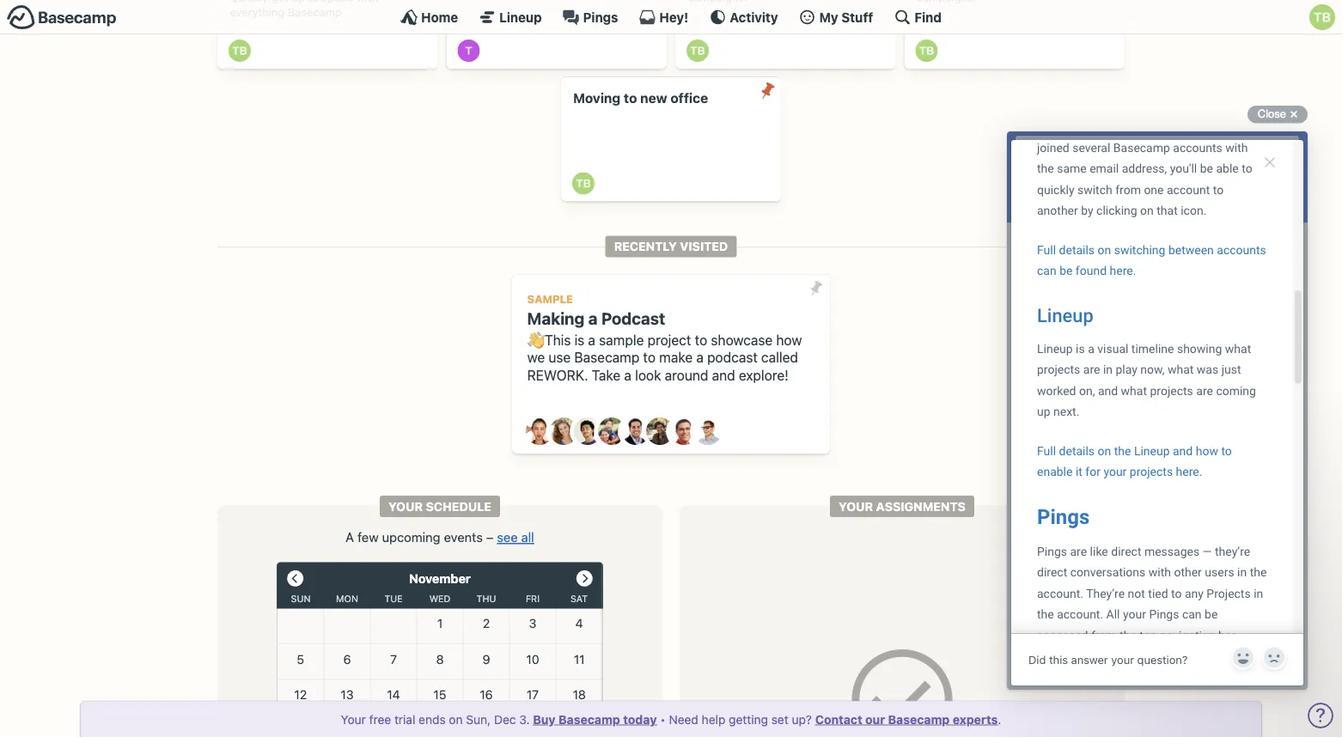 Task type: vqa. For each thing, say whether or not it's contained in the screenshot.
gives
no



Task type: locate. For each thing, give the bounding box(es) containing it.
0 vertical spatial tim burton image
[[229, 40, 251, 62]]

switch accounts image
[[7, 4, 117, 31]]

close
[[1258, 107, 1287, 120]]

sample making a podcast 👋 this is a sample project to showcase how we use basecamp to make a podcast called rework. take a look around and explore!
[[527, 293, 802, 384]]

basecamp right buy
[[559, 713, 620, 727]]

and
[[712, 367, 735, 384]]

basecamp right our
[[888, 713, 950, 727]]

to up look
[[643, 349, 656, 366]]

0 horizontal spatial tim burton image
[[229, 40, 251, 62]]

jared davis image
[[574, 418, 602, 445]]

basecamp
[[288, 6, 342, 18], [575, 349, 640, 366], [559, 713, 620, 727], [888, 713, 950, 727]]

None submit
[[754, 77, 782, 105], [803, 275, 830, 302], [754, 77, 782, 105], [803, 275, 830, 302]]

nicole katz image
[[646, 418, 674, 445]]

use
[[549, 349, 571, 366]]

basecamp up take
[[575, 349, 640, 366]]

recently visited
[[614, 240, 728, 254]]

your left assignments on the right
[[839, 499, 873, 514]]

•
[[660, 713, 666, 727]]

to right up
[[308, 0, 318, 4]]

today
[[623, 713, 657, 727]]

–
[[486, 530, 494, 545]]

project
[[648, 332, 691, 348]]

1 horizontal spatial tim burton image
[[572, 172, 595, 195]]

0 horizontal spatial your
[[341, 713, 366, 727]]

home link
[[401, 9, 458, 26]]

upcoming
[[382, 530, 441, 545]]

my stuff
[[820, 9, 874, 24]]

buy basecamp today link
[[533, 713, 657, 727]]

sample
[[599, 332, 644, 348]]

tim burton image
[[229, 40, 251, 62], [572, 172, 595, 195]]

look
[[635, 367, 661, 384]]

your schedule
[[388, 499, 492, 514]]

victor cooper image
[[694, 418, 722, 445]]

moving
[[573, 90, 621, 106]]

home
[[421, 9, 458, 24]]

pings button
[[563, 9, 618, 26]]

cheryl walters image
[[550, 418, 578, 445]]

1 vertical spatial tim burton image
[[572, 172, 595, 195]]

1 horizontal spatial your
[[388, 499, 423, 514]]

explore!
[[739, 367, 789, 384]]

your
[[388, 499, 423, 514], [839, 499, 873, 514], [341, 713, 366, 727]]

cross small image
[[1284, 104, 1305, 125]]

moving to new office link
[[561, 77, 782, 201]]

your left free at left bottom
[[341, 713, 366, 727]]

trial
[[395, 713, 415, 727]]

a right is
[[588, 332, 596, 348]]

tim burton image for moving to new office
[[572, 172, 595, 195]]

tim burton image for quickly get up to speed with everything basecamp
[[229, 40, 251, 62]]

👋
[[527, 332, 541, 348]]

recently
[[614, 240, 677, 254]]

3.
[[519, 713, 530, 727]]

a left look
[[624, 367, 632, 384]]

around
[[665, 367, 709, 384]]

tim burton image inside moving to new office link
[[572, 172, 595, 195]]

find
[[915, 9, 942, 24]]

a right 'making'
[[589, 309, 598, 328]]

to
[[308, 0, 318, 4], [624, 90, 637, 106], [695, 332, 708, 348], [643, 349, 656, 366]]

your up upcoming
[[388, 499, 423, 514]]

2 horizontal spatial your
[[839, 499, 873, 514]]

podcast
[[707, 349, 758, 366]]

tim burton image
[[1310, 4, 1336, 30], [687, 40, 709, 62], [916, 40, 938, 62]]

set
[[772, 713, 789, 727]]

assignments
[[876, 499, 966, 514]]

contact our basecamp experts link
[[815, 713, 998, 727]]

cross small image
[[1284, 104, 1305, 125]]

sample
[[527, 293, 573, 306]]

new
[[641, 90, 668, 106]]

hey! button
[[639, 9, 689, 26]]

2 horizontal spatial tim burton image
[[1310, 4, 1336, 30]]

to right project on the top
[[695, 332, 708, 348]]

a
[[346, 530, 354, 545]]

we
[[527, 349, 545, 366]]

dec
[[494, 713, 516, 727]]

how
[[776, 332, 802, 348]]

a
[[589, 309, 598, 328], [588, 332, 596, 348], [696, 349, 704, 366], [624, 367, 632, 384]]

getting
[[729, 713, 768, 727]]

sat
[[571, 594, 588, 604]]

thu
[[477, 594, 496, 604]]

few
[[358, 530, 379, 545]]

a few upcoming events – see all
[[346, 530, 534, 545]]

speed
[[321, 0, 353, 4]]

basecamp down up
[[288, 6, 342, 18]]

tim burton image inside quickly get up to speed with everything basecamp link
[[229, 40, 251, 62]]

need
[[669, 713, 699, 727]]

all
[[521, 530, 534, 545]]



Task type: describe. For each thing, give the bounding box(es) containing it.
steve marsh image
[[670, 418, 698, 445]]

free
[[369, 713, 391, 727]]

on
[[449, 713, 463, 727]]

events
[[444, 530, 483, 545]]

quickly get up to speed with everything basecamp link
[[217, 0, 438, 69]]

ends
[[419, 713, 446, 727]]

get
[[271, 0, 289, 4]]

take
[[592, 367, 621, 384]]

lineup
[[500, 9, 542, 24]]

contact
[[815, 713, 863, 727]]

annie bryan image
[[526, 418, 554, 445]]

tue
[[385, 594, 403, 604]]

rework.
[[527, 367, 588, 384]]

podcast
[[602, 309, 666, 328]]

your free trial ends on sun, dec  3. buy basecamp today • need help getting set up? contact our basecamp experts .
[[341, 713, 1002, 727]]

my
[[820, 9, 839, 24]]

our
[[866, 713, 885, 727]]

moving to new office
[[573, 90, 708, 106]]

hey!
[[660, 9, 689, 24]]

wed
[[429, 594, 451, 604]]

to left the new
[[624, 90, 637, 106]]

is
[[575, 332, 585, 348]]

this
[[545, 332, 571, 348]]

visited
[[680, 240, 728, 254]]

make
[[659, 349, 693, 366]]

experts
[[953, 713, 998, 727]]

schedule
[[426, 499, 492, 514]]

activity
[[730, 9, 778, 24]]

office
[[671, 90, 708, 106]]

called
[[762, 349, 798, 366]]

activity link
[[709, 9, 778, 26]]

my stuff button
[[799, 9, 874, 26]]

up
[[292, 0, 305, 4]]

your for your assignments
[[839, 499, 873, 514]]

fri
[[526, 594, 540, 604]]

quickly get up to speed with everything basecamp
[[230, 0, 378, 18]]

mon
[[336, 594, 358, 604]]

.
[[998, 713, 1002, 727]]

basecamp inside sample making a podcast 👋 this is a sample project to showcase how we use basecamp to make a podcast called rework. take a look around and explore!
[[575, 349, 640, 366]]

main element
[[0, 0, 1343, 34]]

0 horizontal spatial tim burton image
[[687, 40, 709, 62]]

pings
[[583, 9, 618, 24]]

buy
[[533, 713, 556, 727]]

quickly
[[230, 0, 268, 4]]

showcase
[[711, 332, 773, 348]]

jennifer young image
[[598, 418, 626, 445]]

find button
[[894, 9, 942, 26]]

your assignments
[[839, 499, 966, 514]]

your for your schedule
[[388, 499, 423, 514]]

close button
[[1248, 104, 1308, 125]]

stuff
[[842, 9, 874, 24]]

see all link
[[497, 530, 534, 545]]

a up around
[[696, 349, 704, 366]]

sun,
[[466, 713, 491, 727]]

everything
[[230, 6, 285, 18]]

up?
[[792, 713, 812, 727]]

with
[[356, 0, 378, 4]]

to inside quickly get up to speed with everything basecamp
[[308, 0, 318, 4]]

terry image
[[458, 40, 480, 62]]

lineup link
[[479, 9, 542, 26]]

josh fiske image
[[622, 418, 650, 445]]

see
[[497, 530, 518, 545]]

making
[[527, 309, 585, 328]]

november
[[409, 571, 471, 586]]

help
[[702, 713, 726, 727]]

sun
[[291, 594, 311, 604]]

tim burton image inside main element
[[1310, 4, 1336, 30]]

1 horizontal spatial tim burton image
[[916, 40, 938, 62]]

basecamp inside quickly get up to speed with everything basecamp
[[288, 6, 342, 18]]



